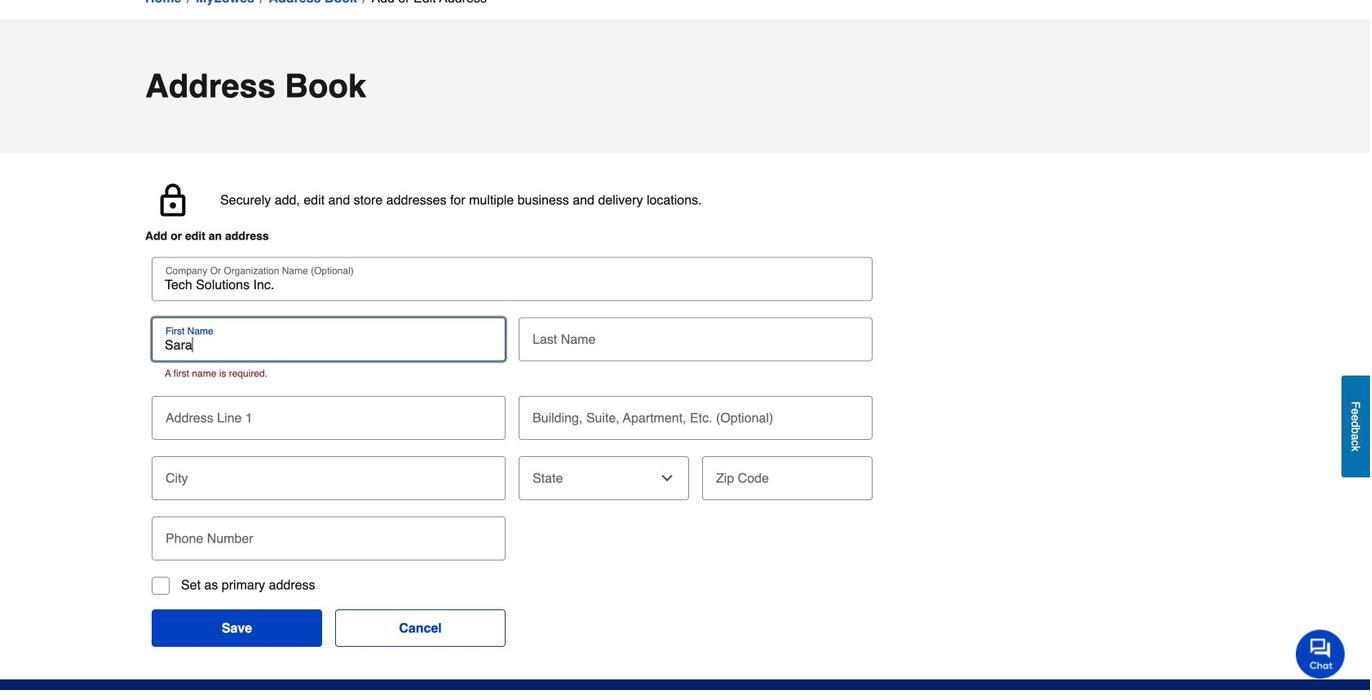 Task type: vqa. For each thing, say whether or not it's contained in the screenshot.
phoneNumber 'text box'
yes



Task type: locate. For each thing, give the bounding box(es) containing it.
FirstName text field
[[158, 337, 499, 354]]

line2 text field
[[525, 396, 866, 432]]

chat invite button image
[[1296, 630, 1346, 679]]

main content
[[0, 0, 1370, 680]]

companyName text field
[[158, 277, 866, 293]]

City text field
[[158, 457, 499, 493]]



Task type: describe. For each thing, give the bounding box(es) containing it.
phoneNumber text field
[[158, 517, 499, 553]]

LastName text field
[[525, 318, 866, 354]]

line1 text field
[[158, 396, 499, 432]]

postalCode text field
[[709, 457, 866, 493]]



